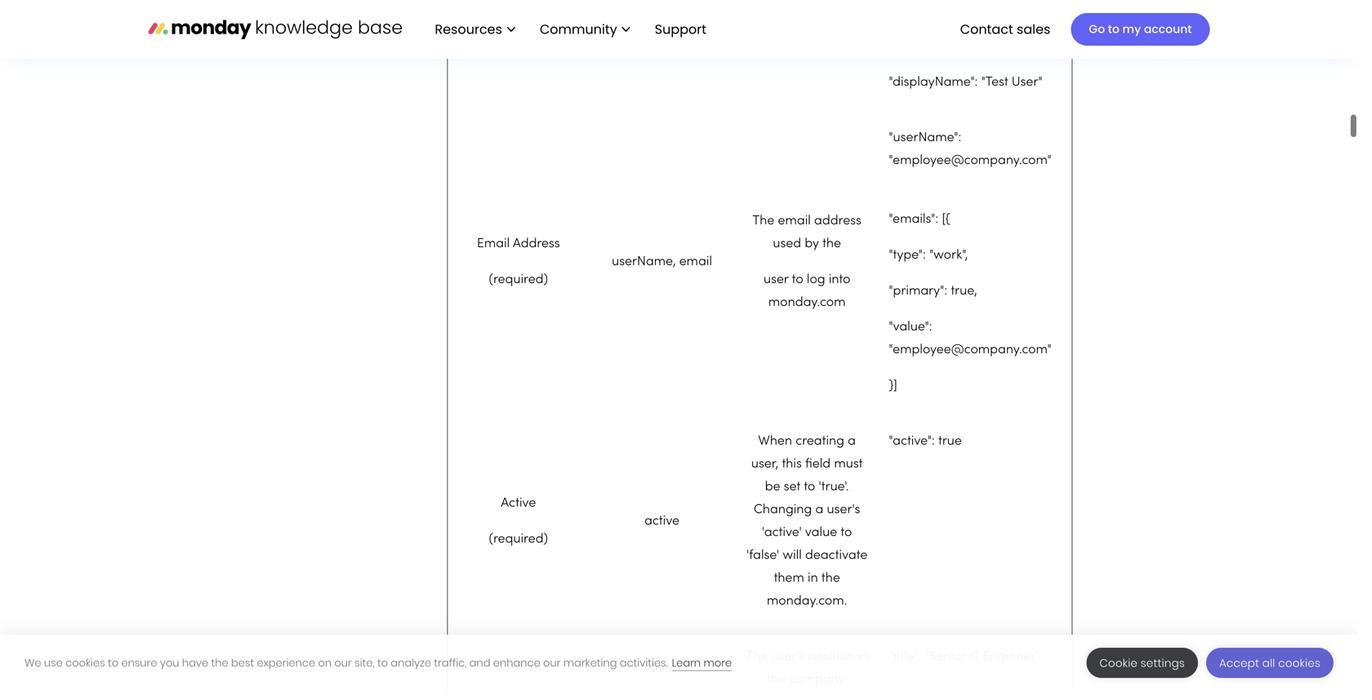 Task type: locate. For each thing, give the bounding box(es) containing it.
to left log
[[792, 269, 804, 281]]

the right more
[[746, 646, 768, 659]]

1 vertical spatial a
[[816, 499, 824, 512]]

the
[[823, 233, 841, 245], [822, 568, 840, 580], [211, 656, 228, 671], [767, 669, 786, 682]]

"type": "work",
[[889, 245, 968, 257]]

dialog
[[0, 636, 1359, 692]]

1 horizontal spatial user's
[[827, 499, 860, 512]]

1 horizontal spatial our
[[543, 656, 561, 671]]

the user's position in the company.
[[746, 646, 868, 682]]

list containing resources
[[419, 0, 720, 59]]

marketing
[[564, 656, 617, 671]]

changing
[[754, 499, 812, 512]]

cookies inside "button"
[[1279, 656, 1321, 672]]

"employee@company.com"
[[889, 150, 1052, 162], [889, 339, 1052, 352]]

1 vertical spatial (required)
[[489, 529, 548, 541]]

settings
[[1141, 656, 1185, 672]]

deactivate
[[805, 545, 868, 557]]

email inside the email address used by the
[[778, 210, 811, 222]]

"emails":
[[889, 209, 939, 221]]

user's inside the user's position in the company.
[[772, 646, 805, 659]]

to
[[1108, 21, 1120, 37], [792, 269, 804, 281], [804, 477, 816, 489], [841, 522, 852, 535], [108, 656, 119, 671], [377, 656, 388, 671]]

email for the
[[778, 210, 811, 222]]

(required) down email address
[[489, 269, 548, 281]]

0 horizontal spatial our
[[335, 656, 352, 671]]

list
[[419, 0, 720, 59]]

the inside the email address used by the
[[753, 210, 775, 222]]

"employee@company.com" for "username":
[[889, 150, 1052, 162]]

activities.
[[620, 656, 668, 671]]

our right position
[[543, 656, 561, 671]]

it
[[970, 646, 980, 659]]

position
[[496, 658, 542, 670]]

0 vertical spatial in
[[808, 568, 818, 580]]

email address
[[477, 233, 560, 245]]

community link
[[532, 15, 639, 43]]

0 vertical spatial user's
[[827, 499, 860, 512]]

1 vertical spatial the
[[746, 646, 768, 659]]

into
[[829, 269, 851, 281]]

"work",
[[930, 245, 968, 257]]

the for the email address used by the
[[753, 210, 775, 222]]

a up must
[[848, 431, 856, 443]]

my
[[1123, 21, 1141, 37]]

true
[[939, 431, 962, 443]]

email right username,
[[679, 251, 712, 263]]

"active": true
[[889, 431, 962, 443]]

"value": "employee@company.com"
[[889, 316, 1052, 352]]

our
[[335, 656, 352, 671], [543, 656, 561, 671]]

the inside the user's position in the company.
[[746, 646, 768, 659]]

1 cookies from the left
[[65, 656, 105, 671]]

0 vertical spatial (required)
[[489, 269, 548, 281]]

1 vertical spatial user's
[[772, 646, 805, 659]]

main element
[[419, 0, 1210, 59]]

our right on
[[335, 656, 352, 671]]

"test
[[982, 71, 1009, 84]]

the for the user's position in the company.
[[746, 646, 768, 659]]

the email address used by the
[[753, 210, 862, 245]]

'true'.
[[819, 477, 849, 489]]

to right set
[[804, 477, 816, 489]]

1 vertical spatial "employee@company.com"
[[889, 339, 1052, 352]]

user"
[[1012, 71, 1043, 84]]

go to my account link
[[1071, 13, 1210, 46]]

'active'
[[762, 522, 802, 535]]

1 horizontal spatial a
[[848, 431, 856, 443]]

monday.com.
[[767, 591, 847, 603]]

2 "employee@company.com" from the top
[[889, 339, 1052, 352]]

the left best
[[211, 656, 228, 671]]

(required) down active
[[489, 529, 548, 541]]

traffic,
[[434, 656, 467, 671]]

1 vertical spatial in
[[858, 646, 868, 659]]

site,
[[355, 656, 375, 671]]

2 our from the left
[[543, 656, 561, 671]]

2 (required) from the top
[[489, 529, 548, 541]]

in up "monday.com."
[[808, 568, 818, 580]]

more
[[704, 656, 732, 671]]

accept
[[1220, 656, 1260, 672]]

a inside "changing a user's 'active' value to 'false' will deactivate them in the monday.com."
[[816, 499, 824, 512]]

the up used
[[753, 210, 775, 222]]

0 vertical spatial email
[[778, 210, 811, 222]]

to inside "changing a user's 'active' value to 'false' will deactivate them in the monday.com."
[[841, 522, 852, 535]]

creating
[[796, 431, 845, 443]]

0 vertical spatial "employee@company.com"
[[889, 150, 1052, 162]]

the left company.
[[767, 669, 786, 682]]

user's up company.
[[772, 646, 805, 659]]

when
[[758, 431, 792, 443]]

be
[[765, 477, 781, 489]]

1 horizontal spatial email
[[778, 210, 811, 222]]

1 "employee@company.com" from the top
[[889, 150, 1052, 162]]

a
[[848, 431, 856, 443], [816, 499, 824, 512]]

to up "deactivate"
[[841, 522, 852, 535]]

0 horizontal spatial user's
[[772, 646, 805, 659]]

0 horizontal spatial a
[[816, 499, 824, 512]]

0 horizontal spatial email
[[679, 251, 712, 263]]

on
[[318, 656, 332, 671]]

email up used
[[778, 210, 811, 222]]

email for username,
[[679, 251, 712, 263]]

cookie settings
[[1100, 656, 1185, 672]]

monday.com logo image
[[148, 12, 402, 46]]

"employee@company.com" down true,
[[889, 339, 1052, 352]]

to inside user to log into monday.com
[[792, 269, 804, 281]]

user's down 'true'.
[[827, 499, 860, 512]]

user to log into monday.com
[[764, 269, 851, 304]]

dialog containing cookie settings
[[0, 636, 1359, 692]]

a up value
[[816, 499, 824, 512]]

company.
[[789, 669, 847, 682]]

in
[[808, 568, 818, 580], [858, 646, 868, 659]]

0 horizontal spatial in
[[808, 568, 818, 580]]

the
[[753, 210, 775, 222], [746, 646, 768, 659]]

0 vertical spatial the
[[753, 210, 775, 222]]

to right go
[[1108, 21, 1120, 37]]

in right position
[[858, 646, 868, 659]]

we use cookies to ensure you have the best experience on our site, to analyze traffic, and enhance our marketing activities. learn more
[[25, 656, 732, 671]]

(required)
[[489, 269, 548, 281], [489, 529, 548, 541]]

2 cookies from the left
[[1279, 656, 1321, 672]]

username,
[[612, 251, 676, 263]]

cookies right 'use'
[[65, 656, 105, 671]]

support link
[[647, 15, 720, 43], [655, 20, 712, 38]]

1 horizontal spatial in
[[858, 646, 868, 659]]

cookies
[[65, 656, 105, 671], [1279, 656, 1321, 672]]

the right the by
[[823, 233, 841, 245]]

support
[[655, 20, 707, 38]]

contact sales link
[[952, 15, 1059, 43]]

to right 'site,' at the left of the page
[[377, 656, 388, 671]]

email
[[778, 210, 811, 222], [679, 251, 712, 263]]

1 (required) from the top
[[489, 269, 548, 281]]

1 vertical spatial email
[[679, 251, 712, 263]]

used
[[773, 233, 802, 245]]

field
[[805, 454, 831, 466]]

cookies right all
[[1279, 656, 1321, 672]]

0 horizontal spatial cookies
[[65, 656, 105, 671]]

cookie settings button
[[1087, 649, 1198, 679]]

"employee@company.com" down "username":
[[889, 150, 1052, 162]]

a inside "when creating a user, this field must be set to 'true'."
[[848, 431, 856, 443]]

1 horizontal spatial cookies
[[1279, 656, 1321, 672]]

we
[[25, 656, 41, 671]]

"employee@company.com" for "value":
[[889, 339, 1052, 352]]

"value":
[[889, 316, 933, 329]]

the down "deactivate"
[[822, 568, 840, 580]]

you
[[160, 656, 179, 671]]

0 vertical spatial a
[[848, 431, 856, 443]]



Task type: describe. For each thing, give the bounding box(es) containing it.
[{
[[942, 209, 951, 221]]

and
[[470, 656, 491, 671]]

"type":
[[889, 245, 926, 257]]

"displayname":
[[889, 71, 978, 84]]

cookie
[[1100, 656, 1138, 672]]

title
[[652, 658, 673, 670]]

contact sales
[[960, 20, 1051, 38]]

set
[[784, 477, 801, 489]]

will
[[783, 545, 802, 557]]

the inside the user's position in the company.
[[767, 669, 786, 682]]

true,
[[951, 280, 978, 293]]

in inside the user's position in the company.
[[858, 646, 868, 659]]

to left ensure at the left bottom
[[108, 656, 119, 671]]

"displayname": "test user"
[[889, 71, 1043, 84]]

the inside "changing a user's 'active' value to 'false' will deactivate them in the monday.com."
[[822, 568, 840, 580]]

enhance
[[493, 656, 541, 671]]

"username": "employee@company.com"
[[889, 127, 1052, 162]]

accept all cookies button
[[1207, 649, 1334, 679]]

analyze
[[391, 656, 431, 671]]

"username":
[[889, 127, 962, 139]]

must
[[834, 454, 863, 466]]

have
[[182, 656, 208, 671]]

changing a user's 'active' value to 'false' will deactivate them in the monday.com.
[[747, 499, 868, 603]]

engineer"
[[983, 646, 1040, 659]]

active
[[501, 493, 536, 505]]

1 our from the left
[[335, 656, 352, 671]]

contact
[[960, 20, 1014, 38]]

"active":
[[889, 431, 935, 443]]

experience
[[257, 656, 315, 671]]

best
[[231, 656, 254, 671]]

go to my account
[[1089, 21, 1192, 37]]

"title": "senior it engineer"
[[889, 646, 1040, 659]]

them
[[774, 568, 805, 580]]

"primary": true,
[[889, 280, 978, 293]]

to inside main element
[[1108, 21, 1120, 37]]

resources link
[[427, 15, 524, 43]]

(required) for active
[[489, 529, 548, 541]]

user
[[764, 269, 789, 281]]

'false'
[[747, 545, 780, 557]]

community
[[540, 20, 617, 38]]

user's inside "changing a user's 'active' value to 'false' will deactivate them in the monday.com."
[[827, 499, 860, 512]]

position
[[808, 646, 854, 659]]

resources
[[435, 20, 502, 38]]

learn
[[672, 656, 701, 671]]

(required) for email address
[[489, 269, 548, 281]]

log
[[807, 269, 826, 281]]

monday.com
[[769, 292, 846, 304]]

}]
[[889, 375, 898, 387]]

when creating a user, this field must be set to 'true'.
[[751, 431, 863, 489]]

all
[[1263, 656, 1276, 672]]

"emails": [{
[[889, 209, 951, 221]]

"primary":
[[889, 280, 948, 293]]

ensure
[[121, 656, 157, 671]]

learn more link
[[672, 656, 732, 672]]

address
[[815, 210, 862, 222]]

account
[[1144, 21, 1192, 37]]

username, email
[[612, 251, 712, 263]]

the inside the email address used by the
[[823, 233, 841, 245]]

user,
[[751, 454, 779, 466]]

accept all cookies
[[1220, 656, 1321, 672]]

go
[[1089, 21, 1105, 37]]

active
[[645, 511, 680, 523]]

"senior
[[925, 646, 966, 659]]

"title":
[[889, 646, 921, 659]]

address
[[513, 233, 560, 245]]

this
[[782, 454, 802, 466]]

value
[[805, 522, 837, 535]]

cookies for all
[[1279, 656, 1321, 672]]

in inside "changing a user's 'active' value to 'false' will deactivate them in the monday.com."
[[808, 568, 818, 580]]

use
[[44, 656, 63, 671]]

to inside "when creating a user, this field must be set to 'true'."
[[804, 477, 816, 489]]

email
[[477, 233, 510, 245]]

sales
[[1017, 20, 1051, 38]]

cookies for use
[[65, 656, 105, 671]]

by
[[805, 233, 819, 245]]



Task type: vqa. For each thing, say whether or not it's contained in the screenshot.
the When at right
yes



